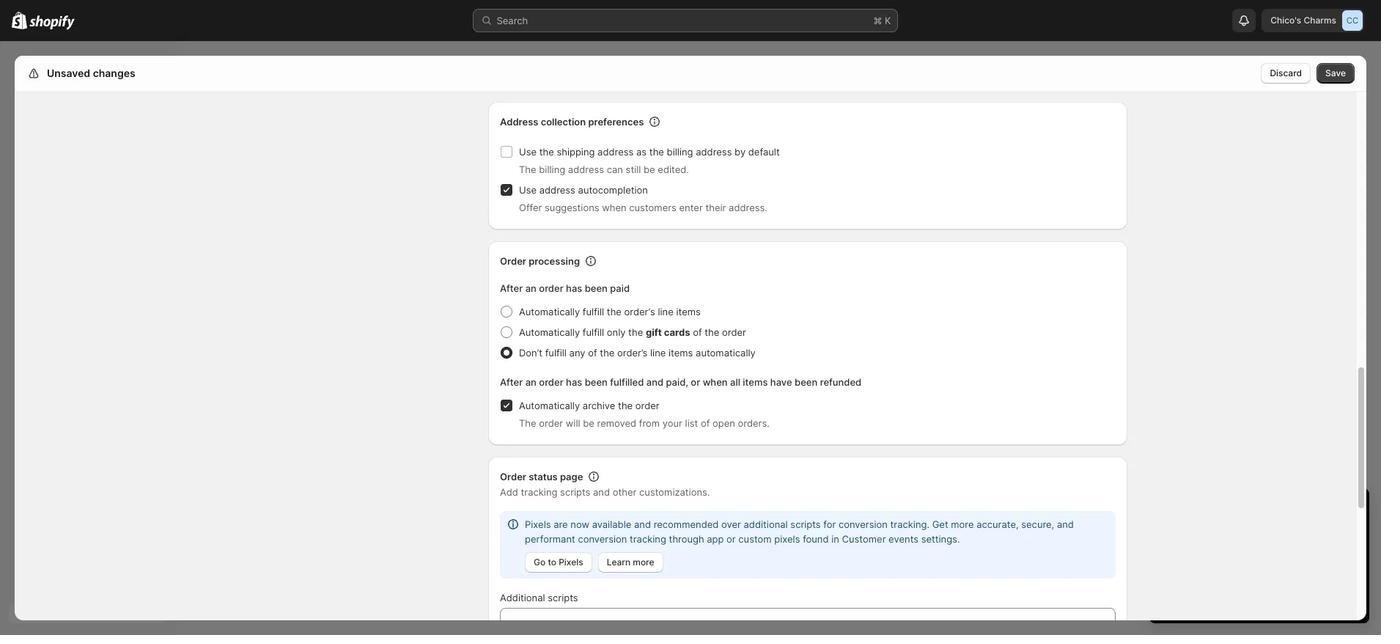 Task type: vqa. For each thing, say whether or not it's contained in the screenshot.
the "Shop settings menu" element
no



Task type: describe. For each thing, give the bounding box(es) containing it.
automatically for automatically fulfill the order's line items
[[519, 306, 580, 318]]

available
[[592, 518, 632, 530]]

autocompletion
[[578, 184, 648, 196]]

search
[[497, 15, 528, 26]]

and right secure,
[[1057, 518, 1074, 530]]

changes
[[93, 67, 135, 79]]

found
[[803, 533, 829, 545]]

pixels are now available and recommended over additional scripts for conversion tracking. get more accurate, secure, and performant conversion tracking through app or custom pixels found in customer events settings. status
[[500, 511, 1116, 579]]

your trial just started element
[[1150, 527, 1370, 623]]

fulfill for the
[[583, 306, 604, 318]]

address collection preferences
[[500, 116, 644, 128]]

use address autocompletion
[[519, 184, 648, 196]]

been right have
[[795, 376, 818, 388]]

recommended
[[654, 518, 719, 530]]

automatically for automatically fulfill only the gift cards of the order
[[519, 326, 580, 338]]

learn more link
[[598, 552, 663, 573]]

save
[[1326, 67, 1346, 78]]

are
[[554, 518, 568, 530]]

add tracking scripts and other customizations.
[[500, 486, 710, 498]]

pixels are now available and recommended over additional scripts for conversion tracking. get more accurate, secure, and performant conversion tracking through app or custom pixels found in customer events settings.
[[525, 518, 1074, 545]]

chico's charms
[[1271, 15, 1337, 26]]

your
[[663, 417, 683, 429]]

unsaved changes
[[47, 67, 135, 79]]

and left the paid,
[[647, 376, 664, 388]]

shopify image
[[30, 15, 75, 30]]

enter
[[679, 202, 703, 213]]

any
[[570, 347, 586, 359]]

use for use address autocompletion
[[519, 184, 537, 196]]

or inside pixels are now available and recommended over additional scripts for conversion tracking. get more accurate, secure, and performant conversion tracking through app or custom pixels found in customer events settings.
[[727, 533, 736, 545]]

the order will be removed from your list of open orders.
[[519, 417, 770, 429]]

discard
[[1271, 67, 1302, 78]]

k
[[885, 15, 891, 26]]

chico's
[[1271, 15, 1302, 26]]

preferences
[[588, 116, 644, 128]]

automatically for automatically archive the order
[[519, 400, 580, 411]]

order status page
[[500, 471, 583, 483]]

order down don't
[[539, 376, 564, 388]]

and right available
[[634, 518, 651, 530]]

the for the billing address can still be edited.
[[519, 164, 537, 175]]

edited.
[[658, 164, 689, 175]]

⌘ k
[[874, 15, 891, 26]]

after for after an order has been fulfilled and paid, or when all items have been refunded
[[500, 376, 523, 388]]

order up the automatically
[[722, 326, 746, 338]]

customizations.
[[640, 486, 710, 498]]

still
[[626, 164, 641, 175]]

over
[[722, 518, 741, 530]]

app
[[707, 533, 724, 545]]

cards
[[664, 326, 690, 338]]

fulfilled
[[610, 376, 644, 388]]

the left gift
[[629, 326, 643, 338]]

0 vertical spatial scripts
[[560, 486, 591, 498]]

order down processing
[[539, 282, 564, 294]]

list
[[685, 417, 698, 429]]

don't fulfill any of the order's line items automatically
[[519, 347, 756, 359]]

page
[[560, 471, 583, 483]]

and left other
[[593, 486, 610, 498]]

has for archive
[[566, 376, 582, 388]]

add
[[500, 486, 518, 498]]

go to pixels
[[534, 557, 584, 568]]

address up can
[[598, 146, 634, 158]]

been for paid
[[585, 282, 608, 294]]

paid
[[610, 282, 630, 294]]

additional
[[744, 518, 788, 530]]

the for the order will be removed from your list of open orders.
[[519, 417, 537, 429]]

⌘
[[874, 15, 882, 26]]

fulfill for any
[[545, 347, 567, 359]]

0 horizontal spatial tracking
[[521, 486, 558, 498]]

orders.
[[738, 417, 770, 429]]

1 vertical spatial items
[[669, 347, 693, 359]]

0 vertical spatial line
[[658, 306, 674, 318]]

2 vertical spatial of
[[701, 417, 710, 429]]

0 vertical spatial of
[[693, 326, 702, 338]]

been for fulfilled
[[585, 376, 608, 388]]

pixels
[[775, 533, 800, 545]]

open
[[713, 417, 735, 429]]

the up removed
[[618, 400, 633, 411]]

order's
[[618, 347, 648, 359]]

have
[[771, 376, 792, 388]]

address down shipping at top
[[568, 164, 604, 175]]

discard button
[[1262, 63, 1311, 84]]

refunded
[[820, 376, 862, 388]]

offer suggestions when customers enter their address.
[[519, 202, 768, 213]]

shipping
[[557, 146, 595, 158]]

events
[[889, 533, 919, 545]]

additional scripts
[[500, 592, 578, 604]]

learn
[[607, 557, 631, 568]]

1 vertical spatial billing
[[539, 164, 566, 175]]

removed
[[597, 417, 637, 429]]

use the shipping address as the billing address by default
[[519, 146, 780, 158]]

2 vertical spatial scripts
[[548, 592, 578, 604]]

0 horizontal spatial more
[[633, 557, 655, 568]]

from
[[639, 417, 660, 429]]

save button
[[1317, 63, 1355, 84]]

automatically archive the order
[[519, 400, 660, 411]]

additional
[[500, 592, 545, 604]]

collection
[[541, 116, 586, 128]]

in
[[832, 533, 840, 545]]

order's
[[624, 306, 655, 318]]

to
[[548, 557, 557, 568]]

for
[[824, 518, 836, 530]]

address left by
[[696, 146, 732, 158]]

an for automatically fulfill the order's line items
[[526, 282, 537, 294]]



Task type: locate. For each thing, give the bounding box(es) containing it.
0 vertical spatial when
[[602, 202, 627, 213]]

pixels right to
[[559, 557, 584, 568]]

has down processing
[[566, 282, 582, 294]]

line down gift
[[650, 347, 666, 359]]

2 has from the top
[[566, 376, 582, 388]]

1 vertical spatial line
[[650, 347, 666, 359]]

now
[[571, 518, 590, 530]]

0 vertical spatial or
[[691, 376, 701, 388]]

line
[[658, 306, 674, 318], [650, 347, 666, 359]]

order for order status page
[[500, 471, 527, 483]]

performant
[[525, 533, 575, 545]]

0 horizontal spatial be
[[583, 417, 595, 429]]

1 vertical spatial conversion
[[578, 533, 627, 545]]

be right the still on the top
[[644, 164, 655, 175]]

dialog
[[1373, 56, 1382, 620]]

will
[[566, 417, 581, 429]]

conversion down available
[[578, 533, 627, 545]]

1 vertical spatial pixels
[[559, 557, 584, 568]]

by
[[735, 146, 746, 158]]

the left the will
[[519, 417, 537, 429]]

secure,
[[1022, 518, 1055, 530]]

other
[[613, 486, 637, 498]]

2 vertical spatial automatically
[[519, 400, 580, 411]]

automatically fulfill the order's line items
[[519, 306, 701, 318]]

gift
[[646, 326, 662, 338]]

scripts down go to pixels link
[[548, 592, 578, 604]]

scripts
[[560, 486, 591, 498], [791, 518, 821, 530], [548, 592, 578, 604]]

the
[[519, 164, 537, 175], [519, 417, 537, 429]]

paid,
[[666, 376, 689, 388]]

of right any
[[588, 347, 597, 359]]

2 use from the top
[[519, 184, 537, 196]]

3 automatically from the top
[[519, 400, 580, 411]]

order up add
[[500, 471, 527, 483]]

an down order processing
[[526, 282, 537, 294]]

has up automatically archive the order
[[566, 376, 582, 388]]

scripts up found
[[791, 518, 821, 530]]

customers
[[629, 202, 677, 213]]

1 order from the top
[[500, 255, 527, 267]]

1 vertical spatial order
[[500, 471, 527, 483]]

more right get
[[951, 518, 974, 530]]

use
[[519, 146, 537, 158], [519, 184, 537, 196]]

1 vertical spatial of
[[588, 347, 597, 359]]

1 vertical spatial after
[[500, 376, 523, 388]]

1 vertical spatial an
[[526, 376, 537, 388]]

1 an from the top
[[526, 282, 537, 294]]

the up the automatically
[[705, 326, 720, 338]]

1 vertical spatial more
[[633, 557, 655, 568]]

line up cards
[[658, 306, 674, 318]]

2 order from the top
[[500, 471, 527, 483]]

customer
[[842, 533, 886, 545]]

0 horizontal spatial pixels
[[525, 518, 551, 530]]

archive
[[583, 400, 616, 411]]

more inside pixels are now available and recommended over additional scripts for conversion tracking. get more accurate, secure, and performant conversion tracking through app or custom pixels found in customer events settings.
[[951, 518, 974, 530]]

automatically
[[519, 306, 580, 318], [519, 326, 580, 338], [519, 400, 580, 411]]

2 the from the top
[[519, 417, 537, 429]]

0 horizontal spatial conversion
[[578, 533, 627, 545]]

or right the paid,
[[691, 376, 701, 388]]

order for order processing
[[500, 255, 527, 267]]

settings
[[44, 67, 86, 79]]

an down don't
[[526, 376, 537, 388]]

more
[[951, 518, 974, 530], [633, 557, 655, 568]]

use for use the shipping address as the billing address by default
[[519, 146, 537, 158]]

when down autocompletion
[[602, 202, 627, 213]]

1 horizontal spatial when
[[703, 376, 728, 388]]

their
[[706, 202, 726, 213]]

scripts down page
[[560, 486, 591, 498]]

0 vertical spatial after
[[500, 282, 523, 294]]

2 vertical spatial items
[[743, 376, 768, 388]]

1 horizontal spatial pixels
[[559, 557, 584, 568]]

get
[[933, 518, 949, 530]]

0 vertical spatial has
[[566, 282, 582, 294]]

the up offer
[[519, 164, 537, 175]]

been
[[585, 282, 608, 294], [585, 376, 608, 388], [795, 376, 818, 388]]

0 horizontal spatial or
[[691, 376, 701, 388]]

0 vertical spatial tracking
[[521, 486, 558, 498]]

0 vertical spatial use
[[519, 146, 537, 158]]

fulfill down after an order has been paid
[[583, 306, 604, 318]]

0 vertical spatial an
[[526, 282, 537, 294]]

fulfill left any
[[545, 347, 567, 359]]

1 vertical spatial be
[[583, 417, 595, 429]]

1 vertical spatial tracking
[[630, 533, 667, 545]]

conversion up customer
[[839, 518, 888, 530]]

processing
[[529, 255, 580, 267]]

fulfill
[[583, 306, 604, 318], [583, 326, 604, 338], [545, 347, 567, 359]]

the left shipping at top
[[540, 146, 554, 158]]

chico's charms image
[[1343, 10, 1363, 31]]

all
[[730, 376, 741, 388]]

1 vertical spatial fulfill
[[583, 326, 604, 338]]

1 vertical spatial has
[[566, 376, 582, 388]]

tracking up learn more
[[630, 533, 667, 545]]

shopify image
[[12, 12, 27, 29]]

0 vertical spatial conversion
[[839, 518, 888, 530]]

billing down shipping at top
[[539, 164, 566, 175]]

pixels inside pixels are now available and recommended over additional scripts for conversion tracking. get more accurate, secure, and performant conversion tracking through app or custom pixels found in customer events settings.
[[525, 518, 551, 530]]

the right as
[[650, 146, 664, 158]]

the billing address can still be edited.
[[519, 164, 689, 175]]

Additional scripts text field
[[500, 608, 1116, 635]]

fulfill left the only
[[583, 326, 604, 338]]

0 vertical spatial billing
[[667, 146, 693, 158]]

tracking down order status page
[[521, 486, 558, 498]]

1 automatically from the top
[[519, 306, 580, 318]]

0 vertical spatial be
[[644, 164, 655, 175]]

1 horizontal spatial more
[[951, 518, 974, 530]]

0 vertical spatial automatically
[[519, 306, 580, 318]]

automatically up don't
[[519, 326, 580, 338]]

of right cards
[[693, 326, 702, 338]]

after an order has been fulfilled and paid, or when all items have been refunded
[[500, 376, 862, 388]]

1 vertical spatial the
[[519, 417, 537, 429]]

order up from
[[636, 400, 660, 411]]

scripts inside pixels are now available and recommended over additional scripts for conversion tracking. get more accurate, secure, and performant conversion tracking through app or custom pixels found in customer events settings.
[[791, 518, 821, 530]]

conversion
[[839, 518, 888, 530], [578, 533, 627, 545]]

be right the will
[[583, 417, 595, 429]]

1 horizontal spatial conversion
[[839, 518, 888, 530]]

1 horizontal spatial or
[[727, 533, 736, 545]]

after down don't
[[500, 376, 523, 388]]

accurate,
[[977, 518, 1019, 530]]

automatically up the will
[[519, 400, 580, 411]]

1 after from the top
[[500, 282, 523, 294]]

2 an from the top
[[526, 376, 537, 388]]

1 vertical spatial when
[[703, 376, 728, 388]]

tracking inside pixels are now available and recommended over additional scripts for conversion tracking. get more accurate, secure, and performant conversion tracking through app or custom pixels found in customer events settings.
[[630, 533, 667, 545]]

after an order has been paid
[[500, 282, 630, 294]]

1 horizontal spatial be
[[644, 164, 655, 175]]

don't
[[519, 347, 543, 359]]

0 vertical spatial the
[[519, 164, 537, 175]]

1 vertical spatial scripts
[[791, 518, 821, 530]]

pixels
[[525, 518, 551, 530], [559, 557, 584, 568]]

2 automatically from the top
[[519, 326, 580, 338]]

items up cards
[[676, 306, 701, 318]]

pixels up performant
[[525, 518, 551, 530]]

or down over
[[727, 533, 736, 545]]

status
[[529, 471, 558, 483]]

items right all
[[743, 376, 768, 388]]

0 vertical spatial items
[[676, 306, 701, 318]]

billing
[[667, 146, 693, 158], [539, 164, 566, 175]]

1 vertical spatial automatically
[[519, 326, 580, 338]]

order
[[539, 282, 564, 294], [722, 326, 746, 338], [539, 376, 564, 388], [636, 400, 660, 411], [539, 417, 563, 429]]

0 horizontal spatial billing
[[539, 164, 566, 175]]

can
[[607, 164, 623, 175]]

the down the only
[[600, 347, 615, 359]]

1 horizontal spatial billing
[[667, 146, 693, 158]]

order processing
[[500, 255, 580, 267]]

automatically fulfill only the gift cards of the order
[[519, 326, 746, 338]]

go
[[534, 557, 546, 568]]

fulfill for only
[[583, 326, 604, 338]]

been left paid
[[585, 282, 608, 294]]

1 use from the top
[[519, 146, 537, 158]]

go to pixels link
[[525, 552, 592, 573]]

the up the only
[[607, 306, 622, 318]]

learn more
[[607, 557, 655, 568]]

after for after an order has been paid
[[500, 282, 523, 294]]

use up offer
[[519, 184, 537, 196]]

default
[[749, 146, 780, 158]]

of right list
[[701, 417, 710, 429]]

2 vertical spatial fulfill
[[545, 347, 567, 359]]

2 after from the top
[[500, 376, 523, 388]]

0 vertical spatial order
[[500, 255, 527, 267]]

1 horizontal spatial tracking
[[630, 533, 667, 545]]

offer
[[519, 202, 542, 213]]

been up archive
[[585, 376, 608, 388]]

be
[[644, 164, 655, 175], [583, 417, 595, 429]]

address.
[[729, 202, 768, 213]]

tracking.
[[891, 518, 930, 530]]

1 vertical spatial or
[[727, 533, 736, 545]]

an for automatically archive the order
[[526, 376, 537, 388]]

1 has from the top
[[566, 282, 582, 294]]

of
[[693, 326, 702, 338], [588, 347, 597, 359], [701, 417, 710, 429]]

automatically down after an order has been paid
[[519, 306, 580, 318]]

has for fulfill
[[566, 282, 582, 294]]

0 vertical spatial pixels
[[525, 518, 551, 530]]

address
[[500, 116, 539, 128]]

1 the from the top
[[519, 164, 537, 175]]

use down address
[[519, 146, 537, 158]]

0 vertical spatial fulfill
[[583, 306, 604, 318]]

unsaved
[[47, 67, 90, 79]]

billing up the edited.
[[667, 146, 693, 158]]

the
[[540, 146, 554, 158], [650, 146, 664, 158], [607, 306, 622, 318], [629, 326, 643, 338], [705, 326, 720, 338], [600, 347, 615, 359], [618, 400, 633, 411]]

order left the will
[[539, 417, 563, 429]]

as
[[637, 146, 647, 158]]

automatically
[[696, 347, 756, 359]]

charms
[[1304, 15, 1337, 26]]

more right learn
[[633, 557, 655, 568]]

items down cards
[[669, 347, 693, 359]]

settings dialog
[[15, 56, 1367, 635]]

only
[[607, 326, 626, 338]]

order left processing
[[500, 255, 527, 267]]

after down order processing
[[500, 282, 523, 294]]

0 horizontal spatial when
[[602, 202, 627, 213]]

address up suggestions
[[540, 184, 576, 196]]

custom
[[739, 533, 772, 545]]

address
[[598, 146, 634, 158], [696, 146, 732, 158], [568, 164, 604, 175], [540, 184, 576, 196]]

through
[[669, 533, 704, 545]]

suggestions
[[545, 202, 600, 213]]

1 vertical spatial use
[[519, 184, 537, 196]]

when left all
[[703, 376, 728, 388]]

0 vertical spatial more
[[951, 518, 974, 530]]



